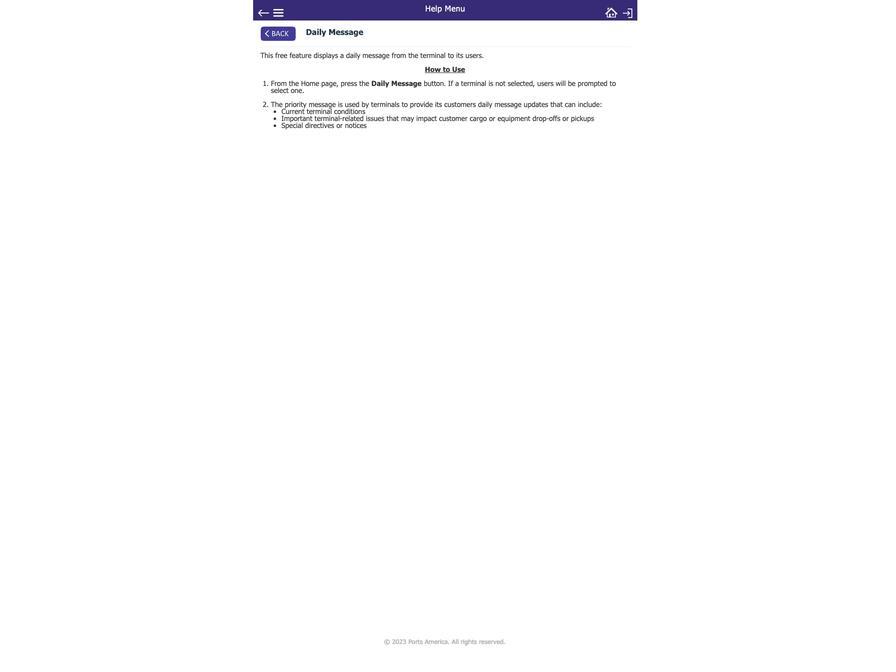 Task type: describe. For each thing, give the bounding box(es) containing it.
©
[[384, 638, 390, 646]]

current
[[281, 107, 305, 116]]

offs
[[549, 114, 560, 123]]

2 horizontal spatial or
[[563, 114, 569, 123]]

terminal-
[[315, 114, 342, 123]]

by
[[362, 100, 369, 109]]

to up 'how to use'
[[448, 51, 454, 60]]

terminal inside the priority message is used by terminals to provide its customers daily message updates that can include: current terminal conditions important terminal-related issues that may impact customer cargo or equipment drop-offs or pickups special directives or notices
[[307, 107, 332, 116]]

prompted
[[578, 79, 608, 88]]

0 vertical spatial that
[[550, 100, 563, 109]]

0 vertical spatial daily
[[306, 27, 326, 37]]

1 vertical spatial that
[[387, 114, 399, 123]]

used
[[345, 100, 359, 109]]

cargo
[[470, 114, 487, 123]]

© 2023 ports america. all rights reserved. footer
[[250, 635, 640, 648]]

terminals
[[371, 100, 400, 109]]

menu
[[445, 4, 465, 13]]

is inside button.  if a terminal is not selected, users will be prompted to select one.
[[489, 79, 493, 88]]

how
[[425, 65, 441, 74]]

provide
[[410, 100, 433, 109]]

daily inside the priority message is used by terminals to provide its customers daily message updates that can include: current terminal conditions important terminal-related issues that may impact customer cargo or equipment drop-offs or pickups special directives or notices
[[478, 100, 492, 109]]

from
[[271, 79, 287, 88]]

impact
[[416, 114, 437, 123]]

the
[[271, 100, 283, 109]]

use
[[452, 65, 465, 74]]

home
[[301, 79, 319, 88]]

to inside button.  if a terminal is not selected, users will be prompted to select one.
[[610, 79, 616, 88]]

issues
[[366, 114, 384, 123]]

include:
[[578, 100, 602, 109]]

related
[[342, 114, 364, 123]]

be
[[568, 79, 576, 88]]

help menu heading
[[368, 0, 522, 16]]

selected,
[[508, 79, 535, 88]]

users
[[537, 79, 554, 88]]

0 horizontal spatial or
[[336, 121, 343, 130]]

help
[[425, 4, 442, 13]]

to left use
[[443, 65, 450, 74]]

2 horizontal spatial message
[[495, 100, 522, 109]]

select
[[271, 86, 289, 95]]

0 horizontal spatial the
[[289, 79, 299, 88]]

1 vertical spatial daily
[[371, 79, 389, 88]]

rights
[[461, 638, 477, 646]]

its inside the priority message is used by terminals to provide its customers daily message updates that can include: current terminal conditions important terminal-related issues that may impact customer cargo or equipment drop-offs or pickups special directives or notices
[[435, 100, 442, 109]]

feature
[[290, 51, 312, 60]]

ports
[[409, 638, 423, 646]]

to inside the priority message is used by terminals to provide its customers daily message updates that can include: current terminal conditions important terminal-related issues that may impact customer cargo or equipment drop-offs or pickups special directives or notices
[[402, 100, 408, 109]]

pickups
[[571, 114, 594, 123]]

from the home page, press the daily message
[[271, 79, 422, 88]]

if
[[448, 79, 453, 88]]

1 horizontal spatial message
[[391, 79, 422, 88]]

from
[[392, 51, 406, 60]]

daily message
[[306, 27, 363, 37]]

not
[[495, 79, 506, 88]]

users.
[[465, 51, 484, 60]]



Task type: locate. For each thing, give the bounding box(es) containing it.
daily up displays
[[306, 27, 326, 37]]

button.  if a terminal is not selected, users will be prompted to select one.
[[271, 79, 616, 95]]

© 2023 ports america. all rights reserved.
[[384, 638, 506, 646]]

daily
[[306, 27, 326, 37], [371, 79, 389, 88]]

0 horizontal spatial is
[[338, 100, 343, 109]]

message up "provide"
[[391, 79, 422, 88]]

0 horizontal spatial message
[[329, 27, 363, 37]]

its up use
[[456, 51, 463, 60]]

0 vertical spatial a
[[340, 51, 344, 60]]

terminal up directives
[[307, 107, 332, 116]]

1 horizontal spatial its
[[456, 51, 463, 60]]

customer
[[439, 114, 468, 123]]

or right cargo
[[489, 114, 495, 123]]

message left from at the top of the page
[[363, 51, 390, 60]]

drop-
[[533, 114, 549, 123]]

free
[[275, 51, 287, 60]]

0 horizontal spatial terminal
[[307, 107, 332, 116]]

1 vertical spatial daily
[[478, 100, 492, 109]]

daily
[[346, 51, 360, 60], [478, 100, 492, 109]]

help menu
[[425, 4, 465, 13]]

or
[[489, 114, 495, 123], [563, 114, 569, 123], [336, 121, 343, 130]]

1 horizontal spatial the
[[359, 79, 369, 88]]

daily right displays
[[346, 51, 360, 60]]

customers
[[444, 100, 476, 109]]

0 horizontal spatial message
[[309, 100, 336, 109]]

or right offs at the right of the page
[[563, 114, 569, 123]]

0 vertical spatial is
[[489, 79, 493, 88]]

or left notices
[[336, 121, 343, 130]]

all
[[452, 638, 459, 646]]

0 vertical spatial its
[[456, 51, 463, 60]]

message up terminal-
[[309, 100, 336, 109]]

this free feature displays a daily message from the terminal to its users.
[[260, 51, 484, 60]]

is inside the priority message is used by terminals to provide its customers daily message updates that can include: current terminal conditions important terminal-related issues that may impact customer cargo or equipment drop-offs or pickups special directives or notices
[[338, 100, 343, 109]]

to right prompted
[[610, 79, 616, 88]]

1 horizontal spatial daily
[[478, 100, 492, 109]]

will
[[556, 79, 566, 88]]

0 horizontal spatial its
[[435, 100, 442, 109]]

important
[[281, 114, 312, 123]]

a inside button.  if a terminal is not selected, users will be prompted to select one.
[[455, 79, 459, 88]]

special
[[281, 121, 303, 130]]

that
[[550, 100, 563, 109], [387, 114, 399, 123]]

reserved.
[[479, 638, 506, 646]]

the
[[408, 51, 418, 60], [289, 79, 299, 88], [359, 79, 369, 88]]

one.
[[291, 86, 304, 95]]

the priority message is used by terminals to provide its customers daily message updates that can include: current terminal conditions important terminal-related issues that may impact customer cargo or equipment drop-offs or pickups special directives or notices
[[271, 100, 602, 130]]

displays
[[314, 51, 338, 60]]

press
[[341, 79, 357, 88]]

2 horizontal spatial the
[[408, 51, 418, 60]]

priority
[[285, 100, 307, 109]]

1 horizontal spatial terminal
[[420, 51, 446, 60]]

a
[[340, 51, 344, 60], [455, 79, 459, 88]]

its right "provide"
[[435, 100, 442, 109]]

to up may
[[402, 100, 408, 109]]

is
[[489, 79, 493, 88], [338, 100, 343, 109]]

1 horizontal spatial message
[[363, 51, 390, 60]]

message
[[363, 51, 390, 60], [309, 100, 336, 109], [495, 100, 522, 109]]

its
[[456, 51, 463, 60], [435, 100, 442, 109]]

0 horizontal spatial daily
[[346, 51, 360, 60]]

0 vertical spatial terminal
[[420, 51, 446, 60]]

0 horizontal spatial that
[[387, 114, 399, 123]]

terminal up how
[[420, 51, 446, 60]]

1 horizontal spatial is
[[489, 79, 493, 88]]

message up displays
[[329, 27, 363, 37]]

1 vertical spatial terminal
[[461, 79, 486, 88]]

conditions
[[334, 107, 365, 116]]

1 vertical spatial a
[[455, 79, 459, 88]]

may
[[401, 114, 414, 123]]

2 vertical spatial terminal
[[307, 107, 332, 116]]

1 vertical spatial message
[[391, 79, 422, 88]]

1 horizontal spatial that
[[550, 100, 563, 109]]

this
[[260, 51, 273, 60]]

daily up terminals
[[371, 79, 389, 88]]

the right from
[[289, 79, 299, 88]]

the right 'press'
[[359, 79, 369, 88]]

a right the if at top
[[455, 79, 459, 88]]

terminal inside button.  if a terminal is not selected, users will be prompted to select one.
[[461, 79, 486, 88]]

button.
[[424, 79, 446, 88]]

1 horizontal spatial a
[[455, 79, 459, 88]]

2 horizontal spatial terminal
[[461, 79, 486, 88]]

can
[[565, 100, 576, 109]]

message
[[329, 27, 363, 37], [391, 79, 422, 88]]

that left can
[[550, 100, 563, 109]]

1 vertical spatial its
[[435, 100, 442, 109]]

directives
[[305, 121, 334, 130]]

terminal down use
[[461, 79, 486, 88]]

1 vertical spatial is
[[338, 100, 343, 109]]

to
[[448, 51, 454, 60], [443, 65, 450, 74], [610, 79, 616, 88], [402, 100, 408, 109]]

1 horizontal spatial daily
[[371, 79, 389, 88]]

0 horizontal spatial a
[[340, 51, 344, 60]]

0 vertical spatial daily
[[346, 51, 360, 60]]

that left may
[[387, 114, 399, 123]]

1 horizontal spatial or
[[489, 114, 495, 123]]

2023
[[392, 638, 407, 646]]

help menu banner
[[253, 0, 637, 21]]

notices
[[345, 121, 367, 130]]

america.
[[425, 638, 450, 646]]

0 horizontal spatial daily
[[306, 27, 326, 37]]

page,
[[321, 79, 339, 88]]

updates
[[524, 100, 548, 109]]

a right displays
[[340, 51, 344, 60]]

is left used
[[338, 100, 343, 109]]

the right from at the top of the page
[[408, 51, 418, 60]]

how to use
[[425, 65, 465, 74]]

daily up cargo
[[478, 100, 492, 109]]

equipment
[[498, 114, 530, 123]]

0 vertical spatial message
[[329, 27, 363, 37]]

terminal
[[420, 51, 446, 60], [461, 79, 486, 88], [307, 107, 332, 116]]

is left not
[[489, 79, 493, 88]]

message up equipment
[[495, 100, 522, 109]]



Task type: vqa. For each thing, say whether or not it's contained in the screenshot.
right the
yes



